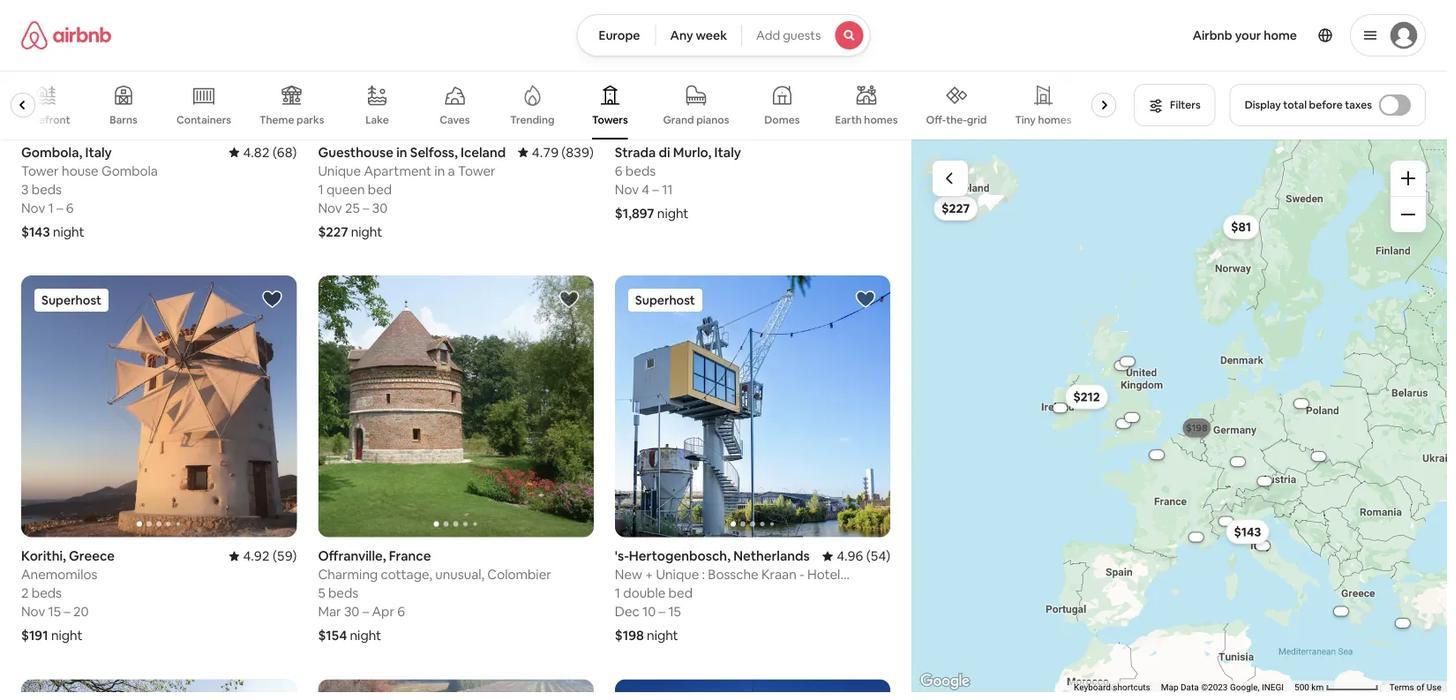 Task type: describe. For each thing, give the bounding box(es) containing it.
murlo,
[[673, 143, 712, 160]]

france
[[389, 547, 431, 565]]

display total before taxes button
[[1230, 84, 1427, 126]]

4.92
[[243, 547, 270, 565]]

lakefront
[[22, 113, 70, 127]]

$212
[[1074, 389, 1101, 405]]

4.92 (59)
[[243, 547, 297, 565]]

the-
[[947, 113, 967, 126]]

offranville, france charming cottage, unusual, colombier 5 beds mar 30 – apr 6 $154 night
[[318, 547, 552, 644]]

5
[[318, 584, 325, 602]]

apartment
[[364, 162, 432, 179]]

off-
[[927, 113, 947, 126]]

night inside gombola, italy tower house gombola 3 beds nov 1 – 6 $143 night
[[53, 223, 84, 240]]

beds inside "strada di murlo, italy 6 beds nov 4 – 11 $1,897 night"
[[626, 162, 656, 179]]

500
[[1295, 682, 1310, 693]]

1 inside gombola, italy tower house gombola 3 beds nov 1 – 6 $143 night
[[48, 199, 54, 216]]

selfoss,
[[410, 143, 458, 160]]

(59)
[[273, 547, 297, 565]]

4.82 (68)
[[243, 143, 297, 160]]

$143 inside button
[[1235, 524, 1262, 540]]

$198 inside 1 double bed dec 10 – 15 $198 night
[[615, 627, 644, 644]]

4.82
[[243, 143, 270, 160]]

map data ©2023 google, inegi
[[1162, 682, 1285, 693]]

3
[[21, 180, 29, 198]]

4.82 out of 5 average rating,  68 reviews image
[[229, 143, 297, 160]]

none search field containing europe
[[577, 14, 871, 57]]

caves
[[440, 113, 470, 127]]

double
[[624, 584, 666, 602]]

grand
[[663, 113, 694, 127]]

$1,897
[[615, 204, 655, 221]]

use
[[1428, 682, 1443, 693]]

– inside guesthouse in selfoss, iceland unique apartment in a tower 1 queen bed nov 25 – 30 $227 night
[[363, 199, 369, 216]]

©2023
[[1202, 682, 1229, 693]]

's-hertogenbosch, netherlands
[[615, 547, 810, 565]]

$227 button
[[934, 196, 979, 221]]

grid
[[967, 113, 987, 126]]

offranville,
[[318, 547, 386, 565]]

1 inside guesthouse in selfoss, iceland unique apartment in a tower 1 queen bed nov 25 – 30 $227 night
[[318, 180, 324, 198]]

$227 inside button
[[942, 200, 971, 216]]

4.79
[[532, 143, 559, 160]]

filters
[[1171, 98, 1201, 112]]

display total before taxes
[[1245, 98, 1373, 112]]

di
[[659, 143, 671, 160]]

night inside guesthouse in selfoss, iceland unique apartment in a tower 1 queen bed nov 25 – 30 $227 night
[[351, 223, 383, 240]]

add guests
[[757, 27, 821, 43]]

italy inside "strada di murlo, italy 6 beds nov 4 – 11 $1,897 night"
[[715, 143, 742, 160]]

terms
[[1390, 682, 1415, 693]]

earth
[[836, 113, 862, 127]]

barns
[[110, 113, 138, 127]]

6 inside "strada di murlo, italy 6 beds nov 4 – 11 $1,897 night"
[[615, 162, 623, 179]]

strada
[[615, 143, 656, 160]]

strada di murlo, italy 6 beds nov 4 – 11 $1,897 night
[[615, 143, 742, 221]]

add to wishlist: offranville, france image
[[559, 289, 580, 310]]

(68)
[[273, 143, 297, 160]]

– inside "strada di murlo, italy 6 beds nov 4 – 11 $1,897 night"
[[653, 180, 659, 198]]

korithi, greece anemomilos 2 beds nov 15 – 20 $191 night
[[21, 547, 115, 644]]

cottage,
[[381, 566, 433, 583]]

google,
[[1231, 682, 1260, 693]]

keyboard shortcuts button
[[1075, 681, 1151, 693]]

mar
[[318, 603, 341, 620]]

tiny homes
[[1016, 113, 1072, 127]]

beds inside gombola, italy tower house gombola 3 beds nov 1 – 6 $143 night
[[32, 180, 62, 198]]

night inside 1 double bed dec 10 – 15 $198 night
[[647, 627, 679, 644]]

30 inside 'offranville, france charming cottage, unusual, colombier 5 beds mar 30 – apr 6 $154 night'
[[344, 603, 360, 620]]

4.96 out of 5 average rating,  54 reviews image
[[823, 547, 891, 565]]

6 inside 'offranville, france charming cottage, unusual, colombier 5 beds mar 30 – apr 6 $154 night'
[[398, 603, 405, 620]]

4.92 out of 5 average rating,  59 reviews image
[[229, 547, 297, 565]]

20
[[73, 603, 89, 620]]

guesthouse in selfoss, iceland unique apartment in a tower 1 queen bed nov 25 – 30 $227 night
[[318, 143, 506, 240]]

25
[[345, 199, 360, 216]]

4.96 (54)
[[837, 547, 891, 565]]

keyboard shortcuts
[[1075, 682, 1151, 693]]

your
[[1236, 27, 1262, 43]]

pianos
[[697, 113, 730, 127]]

parks
[[297, 113, 324, 127]]

night inside "strada di murlo, italy 6 beds nov 4 – 11 $1,897 night"
[[658, 204, 689, 221]]

tower inside gombola, italy tower house gombola 3 beds nov 1 – 6 $143 night
[[21, 162, 59, 179]]

500 km
[[1295, 682, 1327, 693]]

2
[[21, 584, 29, 602]]

zoom in image
[[1402, 171, 1416, 185]]

profile element
[[892, 0, 1427, 71]]

greece
[[69, 547, 115, 565]]

homes for tiny homes
[[1039, 113, 1072, 127]]

– inside gombola, italy tower house gombola 3 beds nov 1 – 6 $143 night
[[57, 199, 63, 216]]

taxes
[[1346, 98, 1373, 112]]

15 for nov
[[48, 603, 61, 620]]

gombola, italy tower house gombola 3 beds nov 1 – 6 $143 night
[[21, 143, 158, 240]]

$81 button
[[1224, 215, 1260, 239]]

's-
[[615, 547, 629, 565]]

6 inside gombola, italy tower house gombola 3 beds nov 1 – 6 $143 night
[[66, 199, 74, 216]]

tower inside guesthouse in selfoss, iceland unique apartment in a tower 1 queen bed nov 25 – 30 $227 night
[[458, 162, 496, 179]]

nov inside gombola, italy tower house gombola 3 beds nov 1 – 6 $143 night
[[21, 199, 45, 216]]

$143 inside gombola, italy tower house gombola 3 beds nov 1 – 6 $143 night
[[21, 223, 50, 240]]

domes
[[765, 113, 800, 127]]

nov inside guesthouse in selfoss, iceland unique apartment in a tower 1 queen bed nov 25 – 30 $227 night
[[318, 199, 342, 216]]

google image
[[917, 670, 975, 693]]

$212 button
[[1066, 384, 1109, 409]]

europe
[[599, 27, 640, 43]]

– inside korithi, greece anemomilos 2 beds nov 15 – 20 $191 night
[[64, 603, 70, 620]]



Task type: locate. For each thing, give the bounding box(es) containing it.
0 vertical spatial bed
[[368, 180, 392, 198]]

nov down 3
[[21, 199, 45, 216]]

beds inside korithi, greece anemomilos 2 beds nov 15 – 20 $191 night
[[32, 584, 62, 602]]

tower down iceland
[[458, 162, 496, 179]]

unusual,
[[435, 566, 485, 583]]

0 horizontal spatial tower
[[21, 162, 59, 179]]

1 horizontal spatial $227
[[942, 200, 971, 216]]

4.96
[[837, 547, 864, 565]]

0 horizontal spatial italy
[[85, 143, 112, 160]]

– down house
[[57, 199, 63, 216]]

1 vertical spatial $227
[[318, 223, 348, 240]]

night down 11
[[658, 204, 689, 221]]

any week
[[671, 27, 727, 43]]

data
[[1181, 682, 1200, 693]]

google map
showing 21 stays. region
[[912, 139, 1448, 693]]

1 vertical spatial $198
[[615, 627, 644, 644]]

15 inside korithi, greece anemomilos 2 beds nov 15 – 20 $191 night
[[48, 603, 61, 620]]

homes right tiny
[[1039, 113, 1072, 127]]

0 horizontal spatial $143
[[21, 223, 50, 240]]

0 horizontal spatial 15
[[48, 603, 61, 620]]

2 horizontal spatial 6
[[615, 162, 623, 179]]

add guests button
[[742, 14, 871, 57]]

charming
[[318, 566, 378, 583]]

1 left queen
[[318, 180, 324, 198]]

zoom out image
[[1402, 207, 1416, 222]]

in up 'apartment'
[[397, 143, 407, 160]]

tiny
[[1016, 113, 1036, 127]]

2 vertical spatial 1
[[615, 584, 621, 602]]

0 vertical spatial $143
[[21, 223, 50, 240]]

10
[[643, 603, 656, 620]]

0 vertical spatial 30
[[372, 199, 388, 216]]

0 horizontal spatial $198
[[615, 627, 644, 644]]

off-the-grid
[[927, 113, 987, 126]]

group containing off-the-grid
[[0, 71, 1124, 139]]

0 horizontal spatial homes
[[865, 113, 898, 127]]

1 horizontal spatial tower
[[458, 162, 496, 179]]

500 km button
[[1290, 681, 1385, 693]]

– left apr
[[363, 603, 369, 620]]

add
[[757, 27, 781, 43]]

guests
[[783, 27, 821, 43]]

0 vertical spatial $198
[[1192, 425, 1203, 431]]

hertogenbosch,
[[629, 547, 731, 565]]

night down the 25
[[351, 223, 383, 240]]

15
[[48, 603, 61, 620], [669, 603, 681, 620]]

night down house
[[53, 223, 84, 240]]

terms of use
[[1390, 682, 1443, 693]]

home
[[1264, 27, 1298, 43]]

korithi,
[[21, 547, 66, 565]]

– inside 1 double bed dec 10 – 15 $198 night
[[659, 603, 666, 620]]

beds inside 'offranville, france charming cottage, unusual, colombier 5 beds mar 30 – apr 6 $154 night'
[[328, 584, 359, 602]]

4
[[642, 180, 650, 198]]

night down apr
[[350, 627, 381, 644]]

2 italy from the left
[[715, 143, 742, 160]]

homes right earth
[[865, 113, 898, 127]]

11
[[662, 180, 673, 198]]

bed inside guesthouse in selfoss, iceland unique apartment in a tower 1 queen bed nov 25 – 30 $227 night
[[368, 180, 392, 198]]

2 tower from the left
[[458, 162, 496, 179]]

shortcuts
[[1114, 682, 1151, 693]]

1 horizontal spatial bed
[[669, 584, 693, 602]]

15 inside 1 double bed dec 10 – 15 $198 night
[[669, 603, 681, 620]]

night inside 'offranville, france charming cottage, unusual, colombier 5 beds mar 30 – apr 6 $154 night'
[[350, 627, 381, 644]]

(839)
[[562, 143, 594, 160]]

2 homes from the left
[[1039, 113, 1072, 127]]

1 tower from the left
[[21, 162, 59, 179]]

earth homes
[[836, 113, 898, 127]]

towers
[[592, 113, 628, 127]]

$227 inside guesthouse in selfoss, iceland unique apartment in a tower 1 queen bed nov 25 – 30 $227 night
[[318, 223, 348, 240]]

6 right apr
[[398, 603, 405, 620]]

1 horizontal spatial in
[[435, 162, 445, 179]]

iceland
[[461, 143, 506, 160]]

0 vertical spatial 6
[[615, 162, 623, 179]]

1 horizontal spatial $198
[[1192, 425, 1203, 431]]

apr
[[372, 603, 395, 620]]

6
[[615, 162, 623, 179], [66, 199, 74, 216], [398, 603, 405, 620]]

0 horizontal spatial 1
[[48, 199, 54, 216]]

$198 inside $198 button
[[1192, 425, 1203, 431]]

15 right 10
[[669, 603, 681, 620]]

house
[[62, 162, 99, 179]]

add to wishlist: korithi, greece image
[[262, 289, 283, 310]]

display
[[1245, 98, 1282, 112]]

6 down strada
[[615, 162, 623, 179]]

1 homes from the left
[[865, 113, 898, 127]]

1 horizontal spatial homes
[[1039, 113, 1072, 127]]

theme parks
[[260, 113, 324, 127]]

– right 10
[[659, 603, 666, 620]]

night down 10
[[647, 627, 679, 644]]

lake
[[366, 113, 389, 127]]

bed right double on the bottom left of the page
[[669, 584, 693, 602]]

1 italy from the left
[[85, 143, 112, 160]]

airbnb your home
[[1193, 27, 1298, 43]]

inegi
[[1263, 682, 1285, 693]]

2 15 from the left
[[669, 603, 681, 620]]

queen
[[327, 180, 365, 198]]

0 vertical spatial in
[[397, 143, 407, 160]]

1 horizontal spatial 15
[[669, 603, 681, 620]]

keyboard
[[1075, 682, 1112, 693]]

2 vertical spatial 6
[[398, 603, 405, 620]]

1 vertical spatial 30
[[344, 603, 360, 620]]

beds right 2
[[32, 584, 62, 602]]

4.79 (839)
[[532, 143, 594, 160]]

30 inside guesthouse in selfoss, iceland unique apartment in a tower 1 queen bed nov 25 – 30 $227 night
[[372, 199, 388, 216]]

1 double bed dec 10 – 15 $198 night
[[615, 584, 693, 644]]

30 right the mar
[[344, 603, 360, 620]]

– right the 25
[[363, 199, 369, 216]]

nov left the 4
[[615, 180, 639, 198]]

add to wishlist: 's-hertogenbosch, netherlands image
[[856, 289, 877, 310]]

1 inside 1 double bed dec 10 – 15 $198 night
[[615, 584, 621, 602]]

group
[[0, 71, 1124, 139], [21, 275, 297, 537], [318, 275, 594, 537], [615, 275, 891, 537], [21, 679, 297, 693], [318, 679, 594, 693], [615, 679, 891, 693]]

6 down house
[[66, 199, 74, 216]]

– left 20
[[64, 603, 70, 620]]

– right the 4
[[653, 180, 659, 198]]

$154
[[318, 627, 347, 644]]

anemomilos
[[21, 566, 97, 583]]

grand pianos
[[663, 113, 730, 127]]

1 vertical spatial 6
[[66, 199, 74, 216]]

dec
[[615, 603, 640, 620]]

$81
[[1232, 219, 1252, 235]]

airbnb your home link
[[1183, 17, 1308, 54]]

europe button
[[577, 14, 656, 57]]

italy inside gombola, italy tower house gombola 3 beds nov 1 – 6 $143 night
[[85, 143, 112, 160]]

terms of use link
[[1390, 682, 1443, 693]]

30 right the 25
[[372, 199, 388, 216]]

in left a
[[435, 162, 445, 179]]

night down 20
[[51, 627, 83, 644]]

–
[[653, 180, 659, 198], [57, 199, 63, 216], [363, 199, 369, 216], [64, 603, 70, 620], [363, 603, 369, 620], [659, 603, 666, 620]]

colombier
[[488, 566, 552, 583]]

italy down pianos
[[715, 143, 742, 160]]

any
[[671, 27, 694, 43]]

$191
[[21, 627, 48, 644]]

0 vertical spatial $227
[[942, 200, 971, 216]]

0 horizontal spatial 6
[[66, 199, 74, 216]]

filters button
[[1135, 84, 1216, 126]]

map
[[1162, 682, 1179, 693]]

beds down charming at the left bottom of page
[[328, 584, 359, 602]]

nov inside korithi, greece anemomilos 2 beds nov 15 – 20 $191 night
[[21, 603, 45, 620]]

1 horizontal spatial 6
[[398, 603, 405, 620]]

1 horizontal spatial italy
[[715, 143, 742, 160]]

1 horizontal spatial 30
[[372, 199, 388, 216]]

night
[[658, 204, 689, 221], [53, 223, 84, 240], [351, 223, 383, 240], [51, 627, 83, 644], [350, 627, 381, 644], [647, 627, 679, 644]]

night inside korithi, greece anemomilos 2 beds nov 15 – 20 $191 night
[[51, 627, 83, 644]]

1 up dec
[[615, 584, 621, 602]]

nov inside "strada di murlo, italy 6 beds nov 4 – 11 $1,897 night"
[[615, 180, 639, 198]]

beds
[[626, 162, 656, 179], [32, 180, 62, 198], [32, 584, 62, 602], [328, 584, 359, 602]]

0 horizontal spatial bed
[[368, 180, 392, 198]]

unique
[[318, 162, 361, 179]]

0 horizontal spatial in
[[397, 143, 407, 160]]

1 vertical spatial bed
[[669, 584, 693, 602]]

beds up the 4
[[626, 162, 656, 179]]

0 horizontal spatial $227
[[318, 223, 348, 240]]

15 for –
[[669, 603, 681, 620]]

None search field
[[577, 14, 871, 57]]

bed down 'apartment'
[[368, 180, 392, 198]]

15 left 20
[[48, 603, 61, 620]]

italy up house
[[85, 143, 112, 160]]

homes for earth homes
[[865, 113, 898, 127]]

$198
[[1192, 425, 1203, 431], [615, 627, 644, 644]]

$143
[[21, 223, 50, 240], [1235, 524, 1262, 540]]

1 vertical spatial 1
[[48, 199, 54, 216]]

tower
[[21, 162, 59, 179], [458, 162, 496, 179]]

(54)
[[867, 547, 891, 565]]

$143 button
[[1227, 519, 1270, 544]]

km
[[1312, 682, 1325, 693]]

a
[[448, 162, 455, 179]]

gombola
[[101, 162, 158, 179]]

theme
[[260, 113, 294, 127]]

beds right 3
[[32, 180, 62, 198]]

– inside 'offranville, france charming cottage, unusual, colombier 5 beds mar 30 – apr 6 $154 night'
[[363, 603, 369, 620]]

nov
[[615, 180, 639, 198], [21, 199, 45, 216], [318, 199, 342, 216], [21, 603, 45, 620]]

nov left the 25
[[318, 199, 342, 216]]

bed inside 1 double bed dec 10 – 15 $198 night
[[669, 584, 693, 602]]

1 vertical spatial in
[[435, 162, 445, 179]]

0 horizontal spatial 30
[[344, 603, 360, 620]]

0 vertical spatial 1
[[318, 180, 324, 198]]

nov down 2
[[21, 603, 45, 620]]

2 horizontal spatial 1
[[615, 584, 621, 602]]

homes
[[865, 113, 898, 127], [1039, 113, 1072, 127]]

tower down gombola,
[[21, 162, 59, 179]]

before
[[1310, 98, 1343, 112]]

1 vertical spatial $143
[[1235, 524, 1262, 540]]

1 horizontal spatial 1
[[318, 180, 324, 198]]

1 15 from the left
[[48, 603, 61, 620]]

italy
[[85, 143, 112, 160], [715, 143, 742, 160]]

any week button
[[656, 14, 742, 57]]

4.79 out of 5 average rating,  839 reviews image
[[518, 143, 594, 160]]

week
[[696, 27, 727, 43]]

$198 button
[[1180, 423, 1215, 433]]

1 horizontal spatial $143
[[1235, 524, 1262, 540]]

1 down gombola,
[[48, 199, 54, 216]]



Task type: vqa. For each thing, say whether or not it's contained in the screenshot.
parks
yes



